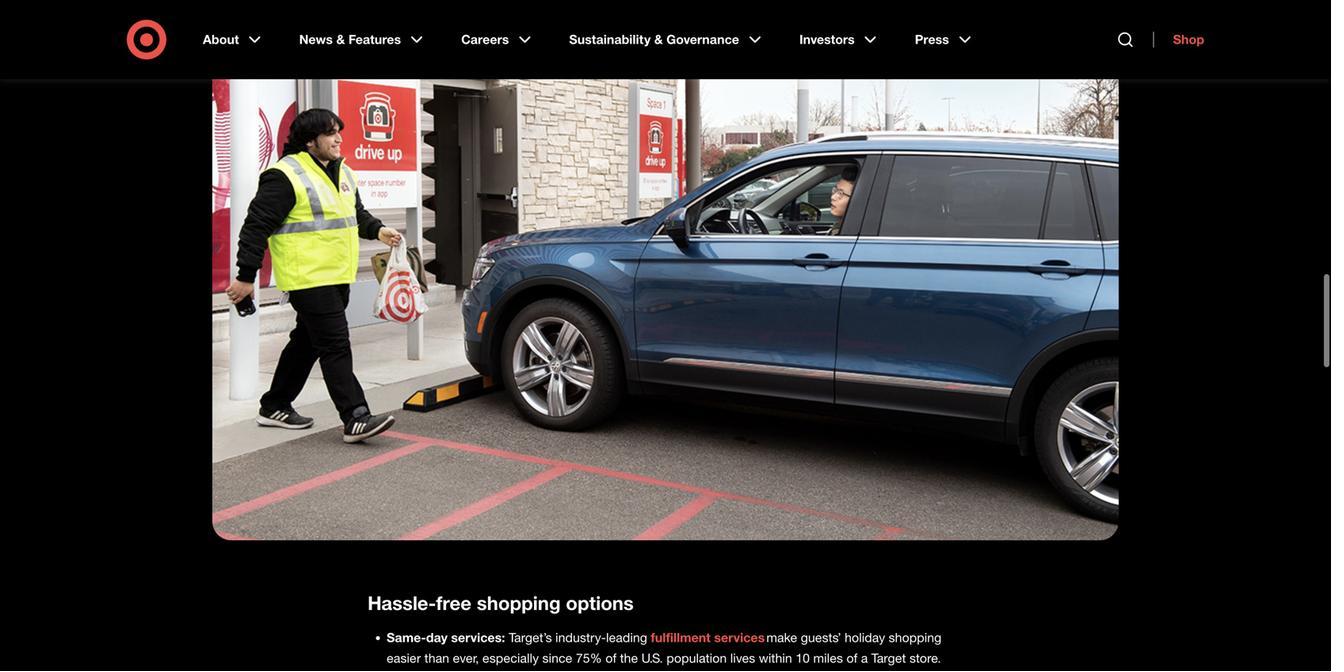 Task type: describe. For each thing, give the bounding box(es) containing it.
sustainability & governance
[[569, 32, 739, 47]]

day
[[426, 630, 448, 646]]

sustainability
[[569, 32, 651, 47]]

since
[[543, 651, 573, 666]]

ever,
[[453, 651, 479, 666]]

10
[[796, 651, 810, 666]]

75%
[[576, 651, 602, 666]]

sustainability & governance link
[[558, 19, 776, 60]]

miles
[[814, 651, 843, 666]]

about
[[203, 32, 239, 47]]

same-
[[387, 630, 426, 646]]

investors
[[800, 32, 855, 47]]

hassle-free shopping options
[[368, 592, 634, 615]]

careers link
[[450, 19, 546, 60]]

target
[[872, 651, 906, 666]]

shop
[[1174, 32, 1205, 47]]

press
[[915, 32, 949, 47]]

u.s.
[[642, 651, 663, 666]]

the
[[620, 651, 638, 666]]

services
[[714, 630, 765, 646]]

shop link
[[1154, 32, 1205, 48]]

fulfillment
[[651, 630, 711, 646]]

careers
[[461, 32, 509, 47]]

same-day services: target's industry-leading fulfillment services
[[387, 630, 765, 646]]

store.
[[910, 651, 941, 666]]

guests'
[[801, 630, 842, 646]]

make
[[767, 630, 798, 646]]

easier
[[387, 651, 421, 666]]



Task type: vqa. For each thing, say whether or not it's contained in the screenshot.
75%
yes



Task type: locate. For each thing, give the bounding box(es) containing it.
& for governance
[[654, 32, 663, 47]]

within
[[759, 651, 792, 666]]

about link
[[192, 19, 276, 60]]

& for features
[[336, 32, 345, 47]]

of left a
[[847, 651, 858, 666]]

1 vertical spatial shopping
[[889, 630, 942, 646]]

services:
[[451, 630, 505, 646]]

news & features link
[[288, 19, 438, 60]]

make guests' holiday shopping easier than ever, especially since 75% of the u.s. population lives within 10 miles of a target store.
[[387, 630, 942, 666]]

industry-
[[556, 630, 606, 646]]

options
[[566, 592, 634, 615]]

1 & from the left
[[336, 32, 345, 47]]

population
[[667, 651, 727, 666]]

shopping
[[477, 592, 561, 615], [889, 630, 942, 646]]

lives
[[731, 651, 756, 666]]

1 horizontal spatial shopping
[[889, 630, 942, 646]]

& left governance in the right top of the page
[[654, 32, 663, 47]]

0 vertical spatial shopping
[[477, 592, 561, 615]]

1 horizontal spatial &
[[654, 32, 663, 47]]

2 & from the left
[[654, 32, 663, 47]]

of left "the"
[[606, 651, 617, 666]]

a
[[861, 651, 868, 666]]

free
[[436, 592, 472, 615]]

news
[[299, 32, 333, 47]]

& right news
[[336, 32, 345, 47]]

news & features
[[299, 32, 401, 47]]

of
[[606, 651, 617, 666], [847, 651, 858, 666]]

1 of from the left
[[606, 651, 617, 666]]

governance
[[667, 32, 739, 47]]

0 horizontal spatial &
[[336, 32, 345, 47]]

features
[[349, 32, 401, 47]]

0 horizontal spatial shopping
[[477, 592, 561, 615]]

holiday
[[845, 630, 886, 646]]

0 horizontal spatial of
[[606, 651, 617, 666]]

press link
[[904, 19, 986, 60]]

shopping up target's
[[477, 592, 561, 615]]

fulfillment services link
[[651, 630, 765, 646]]

than
[[425, 651, 449, 666]]

hassle-
[[368, 592, 436, 615]]

investors link
[[789, 19, 891, 60]]

target's
[[509, 630, 552, 646]]

1 horizontal spatial of
[[847, 651, 858, 666]]

leading
[[606, 630, 648, 646]]

shopping inside make guests' holiday shopping easier than ever, especially since 75% of the u.s. population lives within 10 miles of a target store.
[[889, 630, 942, 646]]

shopping up store.
[[889, 630, 942, 646]]

2 of from the left
[[847, 651, 858, 666]]

&
[[336, 32, 345, 47], [654, 32, 663, 47]]

especially
[[483, 651, 539, 666]]



